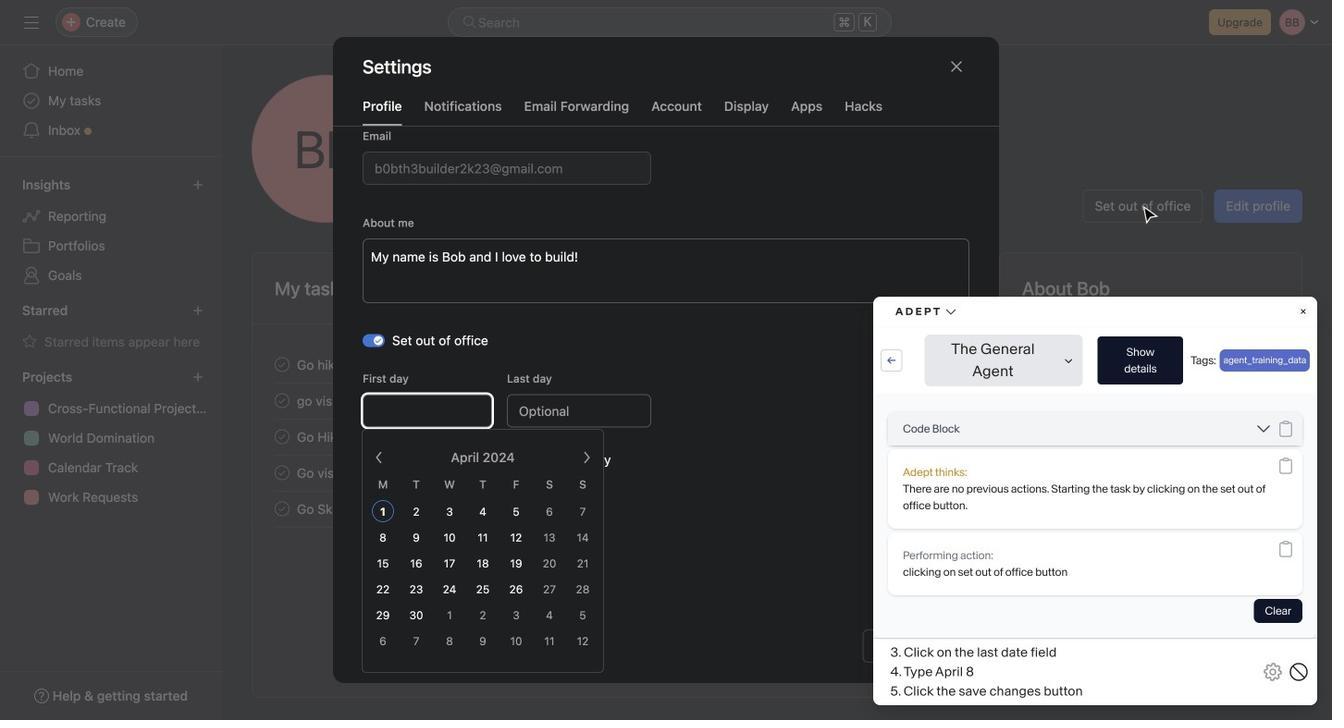 Task type: describe. For each thing, give the bounding box(es) containing it.
2 mark complete checkbox from the top
[[271, 390, 293, 412]]

mark complete image for 2nd mark complete checkbox from the bottom
[[271, 390, 293, 412]]

Search tasks, projects, and more text field
[[448, 7, 892, 37]]

1 list item from the top
[[253, 347, 969, 383]]

mark complete image for 1st mark complete checkbox from the top
[[271, 354, 293, 376]]

mark complete image for third mark complete checkbox from the top of the page
[[271, 426, 293, 448]]

2 list item from the top
[[253, 383, 969, 419]]

mark complete image for mark complete option related to 1st 'list item' from the bottom of the page
[[271, 498, 293, 521]]

hide sidebar image
[[24, 15, 39, 30]]

1 mark complete checkbox from the top
[[271, 354, 293, 376]]

mark complete checkbox for 4th 'list item' from the top
[[271, 462, 293, 485]]



Task type: vqa. For each thing, say whether or not it's contained in the screenshot.
Hide sidebar icon
yes



Task type: locate. For each thing, give the bounding box(es) containing it.
1 mark complete image from the top
[[271, 390, 293, 412]]

5 list item from the top
[[253, 491, 969, 528]]

new insights image
[[193, 180, 204, 191]]

0 vertical spatial mark complete image
[[271, 354, 293, 376]]

None field
[[448, 7, 892, 37]]

1 vertical spatial mark complete image
[[271, 426, 293, 448]]

2 mark complete checkbox from the top
[[271, 498, 293, 521]]

0 vertical spatial mark complete checkbox
[[271, 354, 293, 376]]

1 vertical spatial mark complete image
[[271, 462, 293, 485]]

mark complete image
[[271, 390, 293, 412], [271, 462, 293, 485]]

2 mark complete image from the top
[[271, 426, 293, 448]]

list item
[[253, 347, 969, 383], [253, 383, 969, 419], [253, 419, 969, 455], [253, 455, 969, 491], [253, 491, 969, 528]]

mark complete image for mark complete option associated with 4th 'list item' from the top
[[271, 462, 293, 485]]

1 vertical spatial mark complete checkbox
[[271, 390, 293, 412]]

1 mark complete checkbox from the top
[[271, 462, 293, 485]]

0 vertical spatial mark complete checkbox
[[271, 462, 293, 485]]

projects element
[[0, 361, 222, 516]]

new project or portfolio image
[[193, 372, 204, 383]]

global element
[[0, 45, 222, 156]]

1 vertical spatial mark complete checkbox
[[271, 498, 293, 521]]

3 list item from the top
[[253, 419, 969, 455]]

insights element
[[0, 168, 222, 294]]

3 mark complete image from the top
[[271, 498, 293, 521]]

1 mark complete image from the top
[[271, 354, 293, 376]]

Mark complete checkbox
[[271, 354, 293, 376], [271, 390, 293, 412], [271, 426, 293, 448]]

0 vertical spatial mark complete image
[[271, 390, 293, 412]]

2 mark complete image from the top
[[271, 462, 293, 485]]

3 mark complete checkbox from the top
[[271, 426, 293, 448]]

mark complete image
[[271, 354, 293, 376], [271, 426, 293, 448], [271, 498, 293, 521]]

Mark complete checkbox
[[271, 462, 293, 485], [271, 498, 293, 521]]

add items to starred image
[[193, 305, 204, 317]]

4 list item from the top
[[253, 455, 969, 491]]

mark complete checkbox for 1st 'list item' from the bottom of the page
[[271, 498, 293, 521]]

starred element
[[0, 294, 222, 361]]

2 vertical spatial mark complete image
[[271, 498, 293, 521]]

2 vertical spatial mark complete checkbox
[[271, 426, 293, 448]]



